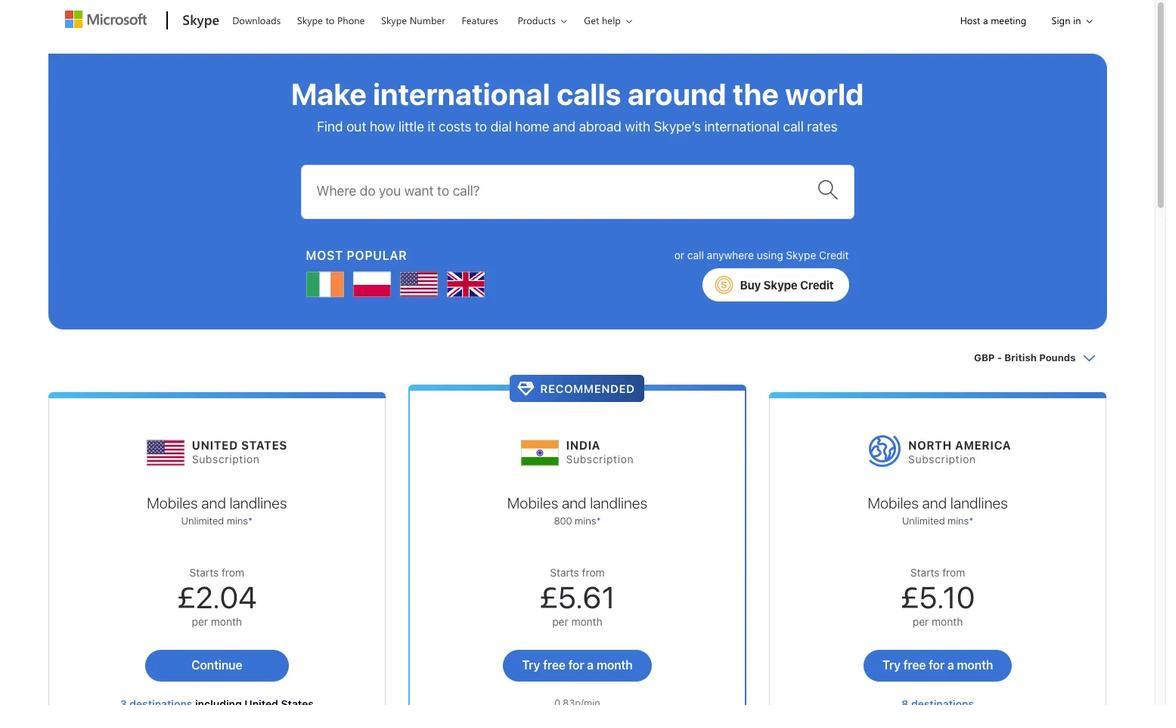 Task type: locate. For each thing, give the bounding box(es) containing it.
3 landlines from the left
[[950, 495, 1008, 512]]

1 starts from the left
[[190, 566, 219, 579]]

and right home
[[553, 119, 576, 135]]

* link down united states subscription on the bottom
[[248, 515, 253, 527]]

subscription
[[192, 453, 260, 466], [566, 453, 634, 466], [908, 453, 976, 466]]

call right or at the top
[[687, 249, 704, 262]]

and down north america subscription
[[922, 495, 947, 512]]

for
[[568, 659, 584, 672], [929, 659, 945, 672]]

starts
[[190, 566, 219, 579], [550, 566, 579, 579], [910, 566, 940, 579]]

call left rates
[[783, 119, 804, 135]]

india image
[[521, 427, 559, 473]]

1 mobiles from the left
[[147, 495, 198, 512]]

0 horizontal spatial free
[[543, 659, 566, 672]]

1 landlines from the left
[[230, 495, 287, 512]]

*
[[248, 515, 253, 527], [596, 515, 601, 527], [969, 515, 974, 527]]

0 vertical spatial credit
[[819, 249, 849, 262]]

subscription for £2.04
[[192, 453, 260, 466]]

mobiles and landlines unlimited mins *
[[147, 495, 287, 527], [868, 495, 1008, 527]]

starts inside starts from £5.61 per month
[[550, 566, 579, 579]]

0 vertical spatial call
[[783, 119, 804, 135]]

mins for £5.10
[[948, 515, 969, 527]]

2 horizontal spatial mobiles
[[868, 495, 919, 512]]

* link down north america subscription
[[969, 515, 974, 527]]

1 horizontal spatial per
[[552, 616, 568, 628]]

international down the
[[705, 119, 780, 135]]

free down starts from £5.61 per month
[[543, 659, 566, 672]]

1 subscription from the left
[[192, 453, 260, 466]]

try free for a month down starts from £5.10 per month
[[883, 659, 993, 672]]

3 * link from the left
[[969, 515, 974, 527]]

get
[[584, 14, 599, 26]]

* inside mobiles and landlines 800 mins *
[[596, 515, 601, 527]]

a down starts from £5.61 per month
[[587, 659, 594, 672]]

1 mobiles and landlines unlimited mins * from the left
[[147, 495, 287, 527]]

1 horizontal spatial mobiles
[[507, 495, 558, 512]]

1 per from the left
[[192, 616, 208, 628]]

most popular
[[306, 249, 407, 262]]

1 vertical spatial international
[[705, 119, 780, 135]]

mins inside mobiles and landlines 800 mins *
[[575, 515, 596, 527]]

landlines inside mobiles and landlines 800 mins *
[[590, 495, 647, 512]]

0 horizontal spatial unlimited
[[181, 515, 224, 527]]

0 horizontal spatial *
[[248, 515, 253, 527]]

for down starts from £5.10 per month
[[929, 659, 945, 672]]

* link for £5.61
[[596, 515, 601, 527]]

Where do you want to call? text field
[[316, 172, 816, 211]]

to
[[326, 14, 335, 26], [475, 119, 487, 135]]

2 from from the left
[[582, 566, 605, 579]]

international up costs
[[373, 76, 550, 111]]

in
[[1073, 14, 1081, 26]]

for for £5.61
[[568, 659, 584, 672]]

from
[[222, 566, 244, 579], [582, 566, 605, 579], [943, 566, 965, 579]]

1 * link from the left
[[248, 515, 253, 527]]

1 vertical spatial credit
[[800, 278, 834, 292]]

out
[[347, 119, 366, 135]]

* right the 800
[[596, 515, 601, 527]]

landlines for £5.10
[[950, 495, 1008, 512]]

landlines down india subscription on the bottom of the page
[[590, 495, 647, 512]]

mobiles down the united
[[147, 495, 198, 512]]

0 horizontal spatial mobiles
[[147, 495, 198, 512]]

skype left phone
[[297, 14, 323, 26]]

2 per from the left
[[552, 616, 568, 628]]

credit up 'buy skype credit'
[[819, 249, 849, 262]]

subscription down north
[[908, 453, 976, 466]]

2 * link from the left
[[596, 515, 601, 527]]

mobiles up the 800
[[507, 495, 558, 512]]

2 free from the left
[[904, 659, 926, 672]]

0 vertical spatial international
[[373, 76, 550, 111]]

and inside mobiles and landlines 800 mins *
[[562, 495, 586, 512]]

starts from £5.61 per month
[[539, 566, 615, 628]]

3 * from the left
[[969, 515, 974, 527]]

£2.04
[[177, 579, 257, 615]]

buy skype credit
[[740, 278, 834, 292]]

little
[[398, 119, 424, 135]]

0 horizontal spatial try
[[522, 659, 540, 672]]

1 horizontal spatial unlimited
[[902, 515, 945, 527]]

2 * from the left
[[596, 515, 601, 527]]

features link
[[455, 1, 505, 37]]

landlines down north america subscription
[[950, 495, 1008, 512]]

try
[[522, 659, 540, 672], [883, 659, 901, 672]]

try free for a month link for £5.10
[[864, 650, 1012, 682]]

try free for a month link down starts from £5.10 per month
[[864, 650, 1012, 682]]

1 horizontal spatial call
[[783, 119, 804, 135]]

buy skype credit link
[[702, 268, 849, 301], [702, 268, 849, 301]]

and for £5.61
[[562, 495, 586, 512]]

from inside starts from £2.04 per month
[[222, 566, 244, 579]]

1 horizontal spatial subscription
[[566, 453, 634, 466]]

home
[[515, 119, 549, 135]]

skype to phone link
[[290, 1, 372, 37]]

0 horizontal spatial a
[[587, 659, 594, 672]]

from inside starts from £5.10 per month
[[943, 566, 965, 579]]

0 horizontal spatial landlines
[[230, 495, 287, 512]]

1 mins from the left
[[227, 515, 248, 527]]

skype
[[183, 11, 219, 29], [297, 14, 323, 26], [381, 14, 407, 26], [786, 249, 816, 262], [764, 278, 798, 292]]

or call anywhere using skype credit
[[674, 249, 849, 262]]

host a meeting
[[960, 14, 1027, 26]]

international
[[373, 76, 550, 111], [705, 119, 780, 135]]

mobiles down north
[[868, 495, 919, 512]]

products button
[[508, 1, 579, 39]]

find
[[317, 119, 343, 135]]

1 try free for a month from the left
[[522, 659, 633, 672]]

mins
[[227, 515, 248, 527], [575, 515, 596, 527], [948, 515, 969, 527]]

1 try free for a month link from the left
[[503, 650, 652, 682]]

from inside starts from £5.61 per month
[[582, 566, 605, 579]]

1 horizontal spatial from
[[582, 566, 605, 579]]

0 vertical spatial to
[[326, 14, 335, 26]]

skype link
[[175, 1, 224, 42]]

how
[[370, 119, 395, 135]]

mobiles for £5.61
[[507, 495, 558, 512]]

make
[[291, 76, 367, 111]]

per down £5.10 on the bottom right of page
[[913, 616, 929, 628]]

per for £5.10
[[913, 616, 929, 628]]

a right host
[[983, 14, 988, 26]]

2 mins from the left
[[575, 515, 596, 527]]

1 horizontal spatial landlines
[[590, 495, 647, 512]]

it
[[428, 119, 435, 135]]

mobiles and landlines unlimited mins * down united states subscription on the bottom
[[147, 495, 287, 527]]

2 unlimited from the left
[[902, 515, 945, 527]]

calls
[[557, 76, 621, 111]]

1 unlimited from the left
[[181, 515, 224, 527]]

* for £5.61
[[596, 515, 601, 527]]

mins right the 800
[[575, 515, 596, 527]]

0 horizontal spatial try free for a month link
[[503, 650, 652, 682]]

per down £5.61
[[552, 616, 568, 628]]

skype right using
[[786, 249, 816, 262]]

* down united states subscription on the bottom
[[248, 515, 253, 527]]

for down starts from £5.61 per month
[[568, 659, 584, 672]]

0 horizontal spatial per
[[192, 616, 208, 628]]

united states image left the united
[[147, 427, 184, 473]]

1 horizontal spatial united states image
[[400, 266, 438, 304]]

and up the 800
[[562, 495, 586, 512]]

landlines down united states subscription on the bottom
[[230, 495, 287, 512]]

a down starts from £5.10 per month
[[948, 659, 954, 672]]

* link for £5.10
[[969, 515, 974, 527]]

month inside starts from £5.61 per month
[[571, 616, 603, 628]]

starts inside starts from £5.10 per month
[[910, 566, 940, 579]]

credit
[[819, 249, 849, 262], [800, 278, 834, 292]]

subscription inside united states subscription
[[192, 453, 260, 466]]

3 mins from the left
[[948, 515, 969, 527]]

and
[[553, 119, 576, 135], [201, 495, 226, 512], [562, 495, 586, 512], [922, 495, 947, 512]]

2 horizontal spatial subscription
[[908, 453, 976, 466]]

per for £5.61
[[552, 616, 568, 628]]

unlimited
[[181, 515, 224, 527], [902, 515, 945, 527]]

* link
[[248, 515, 253, 527], [596, 515, 601, 527], [969, 515, 974, 527]]

skype right buy
[[764, 278, 798, 292]]

month inside starts from £5.10 per month
[[932, 616, 963, 628]]

mins down united states subscription on the bottom
[[227, 515, 248, 527]]

using
[[757, 249, 783, 262]]

mins down north america subscription
[[948, 515, 969, 527]]

free down starts from £5.10 per month
[[904, 659, 926, 672]]

0 horizontal spatial mins
[[227, 515, 248, 527]]

to left dial
[[475, 119, 487, 135]]

2 mobiles from the left
[[507, 495, 558, 512]]

2 starts from the left
[[550, 566, 579, 579]]

month for £2.04
[[211, 616, 242, 628]]

0 horizontal spatial for
[[568, 659, 584, 672]]

india subscription
[[566, 439, 634, 466]]

2 try free for a month from the left
[[883, 659, 993, 672]]

per inside starts from £5.10 per month
[[913, 616, 929, 628]]

credit down or call anywhere using skype credit
[[800, 278, 834, 292]]

most
[[306, 249, 343, 262]]

around
[[628, 76, 726, 111]]

united states image left united kingdom image
[[400, 266, 438, 304]]

ireland image
[[306, 266, 344, 304]]

3 subscription from the left
[[908, 453, 976, 466]]

0 horizontal spatial starts
[[190, 566, 219, 579]]

1 horizontal spatial *
[[596, 515, 601, 527]]

skype number link
[[374, 1, 452, 37]]

2 horizontal spatial mins
[[948, 515, 969, 527]]

mobiles and landlines unlimited mins * down north america subscription
[[868, 495, 1008, 527]]

world
[[785, 76, 864, 111]]

1 horizontal spatial * link
[[596, 515, 601, 527]]

north america subscription
[[908, 439, 1011, 466]]

downloads
[[232, 14, 281, 26]]

subscription down india at the bottom of page
[[566, 453, 634, 466]]

united states image
[[400, 266, 438, 304], [147, 427, 184, 473]]

landlines for £5.61
[[590, 495, 647, 512]]

1 horizontal spatial try
[[883, 659, 901, 672]]

2 horizontal spatial landlines
[[950, 495, 1008, 512]]

2 landlines from the left
[[590, 495, 647, 512]]

mobiles and landlines unlimited mins * for £2.04
[[147, 495, 287, 527]]

1 horizontal spatial mobiles and landlines unlimited mins *
[[868, 495, 1008, 527]]

starts for £5.10
[[910, 566, 940, 579]]

try free for a month down starts from £5.61 per month
[[522, 659, 633, 672]]

1 horizontal spatial for
[[929, 659, 945, 672]]

* link right the 800
[[596, 515, 601, 527]]

0 horizontal spatial from
[[222, 566, 244, 579]]

0 horizontal spatial united states image
[[147, 427, 184, 473]]

states
[[241, 439, 287, 453]]

united kingdom image
[[447, 266, 484, 304]]

to left phone
[[326, 14, 335, 26]]

skype left "number"
[[381, 14, 407, 26]]

free
[[543, 659, 566, 672], [904, 659, 926, 672]]

try free for a month link for £5.61
[[503, 650, 652, 682]]

month inside starts from £2.04 per month
[[211, 616, 242, 628]]

search image
[[817, 179, 838, 200]]

1 horizontal spatial starts
[[550, 566, 579, 579]]

1 try from the left
[[522, 659, 540, 672]]

try free for a month for £5.61
[[522, 659, 633, 672]]

products
[[518, 14, 556, 26]]

2 try from the left
[[883, 659, 901, 672]]

3 starts from the left
[[910, 566, 940, 579]]

* down north america subscription
[[969, 515, 974, 527]]

1 horizontal spatial mins
[[575, 515, 596, 527]]

subscription inside north america subscription
[[908, 453, 976, 466]]

anywhere
[[707, 249, 754, 262]]

1 horizontal spatial to
[[475, 119, 487, 135]]

1 horizontal spatial try free for a month
[[883, 659, 993, 672]]

2 horizontal spatial a
[[983, 14, 988, 26]]

starts for £5.61
[[550, 566, 579, 579]]

per down £2.04
[[192, 616, 208, 628]]

2 horizontal spatial per
[[913, 616, 929, 628]]

subscription down the united
[[192, 453, 260, 466]]

month
[[211, 616, 242, 628], [571, 616, 603, 628], [932, 616, 963, 628], [597, 659, 633, 672], [957, 659, 993, 672]]

1 free from the left
[[543, 659, 566, 672]]

from for £2.04
[[222, 566, 244, 579]]

mobiles inside mobiles and landlines 800 mins *
[[507, 495, 558, 512]]

skype inside "link"
[[183, 11, 219, 29]]

call
[[783, 119, 804, 135], [687, 249, 704, 262]]

per
[[192, 616, 208, 628], [552, 616, 568, 628], [913, 616, 929, 628]]

per inside starts from £5.61 per month
[[552, 616, 568, 628]]

unlimited for £5.10
[[902, 515, 945, 527]]

try free for a month
[[522, 659, 633, 672], [883, 659, 993, 672]]

1 * from the left
[[248, 515, 253, 527]]

2 for from the left
[[929, 659, 945, 672]]

try free for a month link
[[503, 650, 652, 682], [864, 650, 1012, 682]]

1 vertical spatial call
[[687, 249, 704, 262]]

united states subscription
[[192, 439, 287, 466]]

2 mobiles and landlines unlimited mins * from the left
[[868, 495, 1008, 527]]

skype left downloads
[[183, 11, 219, 29]]

£5.10
[[901, 579, 975, 615]]

abroad
[[579, 119, 622, 135]]

0 horizontal spatial subscription
[[192, 453, 260, 466]]

and down united states subscription on the bottom
[[201, 495, 226, 512]]

1 horizontal spatial a
[[948, 659, 954, 672]]

2 horizontal spatial from
[[943, 566, 965, 579]]

mins for £2.04
[[227, 515, 248, 527]]

0 horizontal spatial * link
[[248, 515, 253, 527]]

2 horizontal spatial starts
[[910, 566, 940, 579]]

0 horizontal spatial try free for a month
[[522, 659, 633, 672]]

starts inside starts from £2.04 per month
[[190, 566, 219, 579]]

1 from from the left
[[222, 566, 244, 579]]

0 horizontal spatial mobiles and landlines unlimited mins *
[[147, 495, 287, 527]]

try free for a month link down starts from £5.61 per month
[[503, 650, 652, 682]]

landlines
[[230, 495, 287, 512], [590, 495, 647, 512], [950, 495, 1008, 512]]

1 for from the left
[[568, 659, 584, 672]]

popular
[[347, 249, 407, 262]]

2 try free for a month link from the left
[[864, 650, 1012, 682]]

meeting
[[991, 14, 1027, 26]]

1 vertical spatial to
[[475, 119, 487, 135]]

0 horizontal spatial call
[[687, 249, 704, 262]]

1 vertical spatial united states image
[[147, 427, 184, 473]]

3 per from the left
[[913, 616, 929, 628]]

mobiles
[[147, 495, 198, 512], [507, 495, 558, 512], [868, 495, 919, 512]]

a
[[983, 14, 988, 26], [587, 659, 594, 672], [948, 659, 954, 672]]

2 horizontal spatial * link
[[969, 515, 974, 527]]

mobiles for £2.04
[[147, 495, 198, 512]]

1 horizontal spatial try free for a month link
[[864, 650, 1012, 682]]

2 horizontal spatial *
[[969, 515, 974, 527]]

a for £5.61
[[587, 659, 594, 672]]

buy
[[740, 278, 761, 292]]

1 horizontal spatial free
[[904, 659, 926, 672]]

0 horizontal spatial to
[[326, 14, 335, 26]]

per inside starts from £2.04 per month
[[192, 616, 208, 628]]

poland image
[[353, 266, 391, 304]]

3 mobiles from the left
[[868, 495, 919, 512]]

3 from from the left
[[943, 566, 965, 579]]

phone
[[337, 14, 365, 26]]



Task type: describe. For each thing, give the bounding box(es) containing it.
£5.61
[[539, 579, 615, 615]]

help
[[602, 14, 621, 26]]

0 vertical spatial united states image
[[400, 266, 438, 304]]

month for £5.61
[[571, 616, 603, 628]]

the
[[733, 76, 779, 111]]

dial
[[491, 119, 512, 135]]

host a meeting link
[[947, 1, 1039, 39]]

800
[[554, 515, 572, 527]]

continue
[[192, 659, 242, 672]]

north
[[908, 439, 952, 453]]

get help
[[584, 14, 621, 26]]

sign in button
[[1039, 1, 1097, 39]]

for for £5.10
[[929, 659, 945, 672]]

from for £5.10
[[943, 566, 965, 579]]

free for £5.10
[[904, 659, 926, 672]]

subscription for £5.10
[[908, 453, 976, 466]]

free for £5.61
[[543, 659, 566, 672]]

call inside make international calls around the world find out how little it costs to dial home and abroad with skype's international call rates
[[783, 119, 804, 135]]

rates
[[807, 119, 838, 135]]

* for £2.04
[[248, 515, 253, 527]]

america
[[955, 439, 1011, 453]]

costs
[[439, 119, 471, 135]]

to inside make international calls around the world find out how little it costs to dial home and abroad with skype's international call rates
[[475, 119, 487, 135]]

0 horizontal spatial international
[[373, 76, 550, 111]]

sign in
[[1052, 14, 1081, 26]]

skype for skype
[[183, 11, 219, 29]]

sign
[[1052, 14, 1071, 26]]

skype's
[[654, 119, 701, 135]]

month for £5.10
[[932, 616, 963, 628]]

* link for £2.04
[[248, 515, 253, 527]]

and inside make international calls around the world find out how little it costs to dial home and abroad with skype's international call rates
[[553, 119, 576, 135]]

landlines for £2.04
[[230, 495, 287, 512]]

mins for £5.61
[[575, 515, 596, 527]]

per for £2.04
[[192, 616, 208, 628]]

skype for skype to phone
[[297, 14, 323, 26]]

skype number
[[381, 14, 445, 26]]

a for £5.10
[[948, 659, 954, 672]]

with
[[625, 119, 650, 135]]

recommended
[[540, 382, 635, 396]]

1 horizontal spatial international
[[705, 119, 780, 135]]

get help button
[[574, 1, 644, 39]]

india
[[566, 439, 601, 453]]

or
[[674, 249, 684, 262]]

and for £2.04
[[201, 495, 226, 512]]

make international calls around the world find out how little it costs to dial home and abroad with skype's international call rates
[[291, 76, 864, 135]]

skype to phone
[[297, 14, 365, 26]]

2 subscription from the left
[[566, 453, 634, 466]]

continue link
[[145, 650, 289, 682]]

mobiles and landlines unlimited mins * for £5.10
[[868, 495, 1008, 527]]

try for £5.61
[[522, 659, 540, 672]]

number
[[410, 14, 445, 26]]

starts from £5.10 per month
[[901, 566, 975, 628]]

microsoft image
[[65, 11, 147, 28]]

skype for skype number
[[381, 14, 407, 26]]

downloads link
[[225, 1, 288, 37]]

and for £5.10
[[922, 495, 947, 512]]

unlimited for £2.04
[[181, 515, 224, 527]]

united
[[192, 439, 238, 453]]

* for £5.10
[[969, 515, 974, 527]]

try free for a month for £5.10
[[883, 659, 993, 672]]

features
[[462, 14, 498, 26]]

from for £5.61
[[582, 566, 605, 579]]

starts for £2.04
[[190, 566, 219, 579]]

try for £5.10
[[883, 659, 901, 672]]

mobiles for £5.10
[[868, 495, 919, 512]]

host
[[960, 14, 980, 26]]

mobiles and landlines 800 mins *
[[507, 495, 647, 527]]

starts from £2.04 per month
[[177, 566, 257, 628]]



Task type: vqa. For each thing, say whether or not it's contained in the screenshot.
"GET" to the left
no



